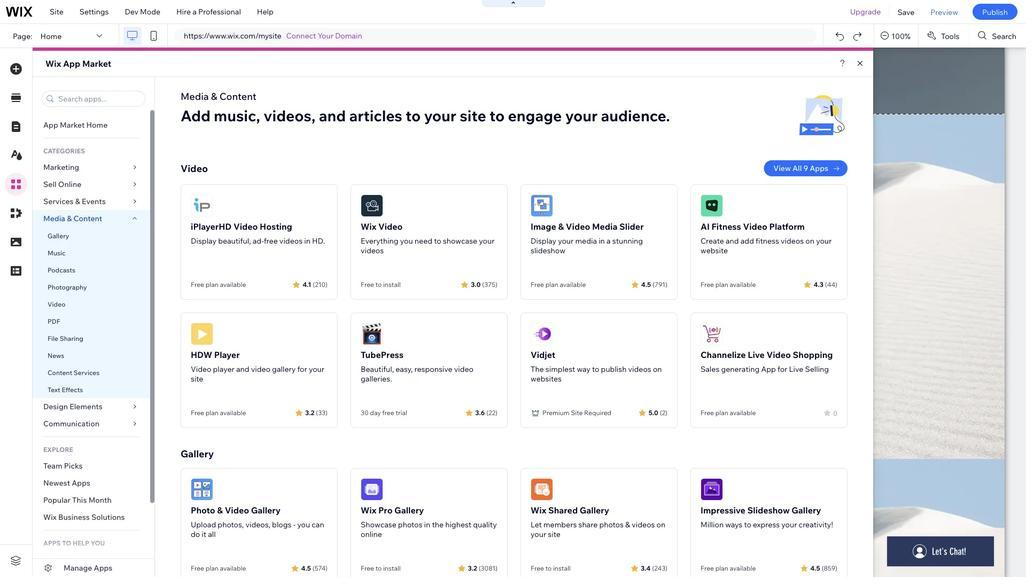 Task type: vqa. For each thing, say whether or not it's contained in the screenshot.
All
yes



Task type: locate. For each thing, give the bounding box(es) containing it.
apps
[[43, 539, 61, 547]]

free plan available down beautiful,
[[191, 281, 246, 289]]

news
[[48, 351, 64, 359]]

market up search apps... field
[[82, 58, 111, 69]]

plan down website
[[716, 281, 728, 289]]

iplayerhd video hosting logo image
[[191, 195, 213, 217]]

videos inside wix shared gallery let members share photos & videos on your site
[[632, 520, 655, 529]]

image & video media slider display your media in a stunning slideshow
[[531, 221, 644, 255]]

to right ways
[[744, 520, 751, 529]]

wix inside wix video everything you need to showcase your videos
[[361, 221, 376, 232]]

free for hdw player
[[191, 409, 204, 417]]

wix for wix shared gallery let members share photos & videos on your site
[[531, 505, 546, 516]]

wix app market
[[45, 58, 111, 69]]

1 vertical spatial site
[[191, 374, 203, 384]]

for right gallery
[[297, 365, 307, 374]]

3.2 for hdw player
[[305, 409, 314, 417]]

in for video
[[599, 236, 605, 246]]

4.5 (574)
[[301, 564, 328, 572]]

content down news
[[48, 369, 72, 377]]

3.6 (22)
[[475, 409, 498, 417]]

tubepress beautiful, easy, responsive video galleries.
[[361, 350, 474, 384]]

1 video from the left
[[251, 365, 270, 374]]

you inside photo & video gallery upload photos, videos, blogs - you can do it all
[[297, 520, 310, 529]]

a left stunning
[[607, 236, 611, 246]]

videos inside wix video everything you need to showcase your videos
[[361, 246, 384, 255]]

3.2 (33)
[[305, 409, 328, 417]]

for left selling in the bottom of the page
[[778, 365, 788, 374]]

0 horizontal spatial a
[[193, 7, 197, 16]]

on inside ai fitness video platform create and add fitness videos on your website
[[806, 236, 815, 246]]

slider
[[620, 221, 644, 232]]

1 photos from the left
[[398, 520, 422, 529]]

2 horizontal spatial app
[[761, 365, 776, 374]]

(791)
[[653, 280, 668, 288]]

and right player
[[236, 365, 249, 374]]

1 vertical spatial content
[[74, 214, 102, 223]]

to down members
[[546, 564, 552, 572]]

on up (243)
[[657, 520, 666, 529]]

on right fitness at right top
[[806, 236, 815, 246]]

install
[[383, 281, 401, 289], [383, 564, 401, 572], [553, 564, 571, 572]]

2 vertical spatial apps
[[94, 563, 112, 573]]

plan for media
[[546, 281, 558, 289]]

0 horizontal spatial for
[[297, 365, 307, 374]]

services up the "text effects" link
[[74, 369, 100, 377]]

1 vertical spatial videos,
[[246, 520, 270, 529]]

vidjet
[[531, 350, 555, 360]]

free to install down online
[[361, 564, 401, 572]]

video left shopping
[[767, 350, 791, 360]]

wix shared gallery logo image
[[531, 478, 553, 501]]

free for wix shared gallery
[[531, 564, 544, 572]]

to left engage
[[490, 106, 505, 125]]

upgrade
[[850, 7, 881, 16]]

collect
[[43, 555, 68, 564]]

to right articles
[[406, 106, 421, 125]]

music
[[48, 249, 66, 257]]

video up beautiful,
[[234, 221, 258, 232]]

music,
[[214, 106, 260, 125]]

ai fitness video platform logo image
[[701, 195, 723, 217]]

wix for wix business solutions
[[43, 513, 57, 522]]

2 photos from the left
[[599, 520, 624, 529]]

plan down all
[[206, 564, 218, 572]]

video inside hdw player video player and video gallery for your site
[[251, 365, 270, 374]]

home down search apps... field
[[86, 120, 108, 130]]

0 horizontal spatial photos
[[398, 520, 422, 529]]

free plan available down all
[[191, 564, 246, 572]]

2 vertical spatial and
[[236, 365, 249, 374]]

photos left the
[[398, 520, 422, 529]]

content inside media & content add music, videos, and articles to your site to engage your audience.
[[220, 90, 256, 102]]

1 for from the left
[[297, 365, 307, 374]]

2 horizontal spatial 4.5
[[810, 564, 820, 572]]

your inside hdw player video player and video gallery for your site
[[309, 365, 325, 374]]

content for media & content add music, videos, and articles to your site to engage your audience.
[[220, 90, 256, 102]]

0 vertical spatial site
[[460, 106, 486, 125]]

hdw player logo image
[[191, 323, 213, 345]]

0 horizontal spatial media
[[43, 214, 65, 223]]

available down beautiful,
[[220, 281, 246, 289]]

videos,
[[264, 106, 316, 125], [246, 520, 270, 529]]

2 horizontal spatial in
[[599, 236, 605, 246]]

3.6
[[475, 409, 485, 417]]

in left the
[[424, 520, 430, 529]]

& right "image"
[[558, 221, 564, 232]]

videos inside ai fitness video platform create and add fitness videos on your website
[[781, 236, 804, 246]]

& for media & content add music, videos, and articles to your site to engage your audience.
[[211, 90, 217, 102]]

install down members
[[553, 564, 571, 572]]

gallery
[[48, 232, 69, 240], [181, 448, 214, 460], [251, 505, 281, 516], [395, 505, 424, 516], [580, 505, 609, 516], [792, 505, 821, 516]]

1 horizontal spatial you
[[400, 236, 413, 246]]

9
[[804, 164, 808, 173]]

video link
[[33, 296, 150, 313]]

0 horizontal spatial free
[[264, 236, 278, 246]]

create
[[701, 236, 724, 246]]

2 for from the left
[[778, 365, 788, 374]]

video up add
[[743, 221, 768, 232]]

all
[[793, 164, 802, 173]]

video inside image & video media slider display your media in a stunning slideshow
[[566, 221, 590, 232]]

live up the generating on the bottom right
[[748, 350, 765, 360]]

0 vertical spatial services
[[43, 197, 74, 206]]

2 horizontal spatial site
[[548, 530, 561, 539]]

0 horizontal spatial app
[[43, 120, 58, 130]]

videos, left blogs
[[246, 520, 270, 529]]

0 horizontal spatial video
[[251, 365, 270, 374]]

app up search apps... field
[[63, 58, 80, 69]]

preview
[[931, 7, 958, 16]]

install for video
[[383, 281, 401, 289]]

0 horizontal spatial and
[[236, 365, 249, 374]]

available down ways
[[730, 564, 756, 572]]

and left add
[[726, 236, 739, 246]]

0 vertical spatial free
[[264, 236, 278, 246]]

1 horizontal spatial display
[[531, 236, 556, 246]]

videos down platform at the right
[[781, 236, 804, 246]]

100%
[[892, 31, 911, 40]]

image
[[531, 221, 556, 232]]

vidjet logo image
[[531, 323, 553, 345]]

in right media
[[599, 236, 605, 246]]

showcase
[[443, 236, 477, 246]]

media up add on the top of page
[[181, 90, 209, 102]]

app right the generating on the bottom right
[[761, 365, 776, 374]]

0 vertical spatial you
[[400, 236, 413, 246]]

to down everything
[[376, 281, 382, 289]]

2 vertical spatial on
[[657, 520, 666, 529]]

sell online
[[43, 180, 81, 189]]

video up everything
[[378, 221, 403, 232]]

1 horizontal spatial content
[[74, 214, 102, 223]]

available down slideshow on the top of page
[[560, 281, 586, 289]]

1 vertical spatial market
[[60, 120, 85, 130]]

1 horizontal spatial site
[[460, 106, 486, 125]]

2 video from the left
[[454, 365, 474, 374]]

on
[[806, 236, 815, 246], [653, 365, 662, 374], [657, 520, 666, 529]]

(243)
[[652, 564, 668, 572]]

1 vertical spatial free
[[382, 409, 394, 417]]

video down hdw
[[191, 365, 211, 374]]

and left articles
[[319, 106, 346, 125]]

market up categories
[[60, 120, 85, 130]]

content up music,
[[220, 90, 256, 102]]

& inside photo & video gallery upload photos, videos, blogs - you can do it all
[[217, 505, 223, 516]]

manage apps button
[[33, 559, 154, 577]]

media up media
[[592, 221, 618, 232]]

apps inside "button"
[[94, 563, 112, 573]]

you
[[400, 236, 413, 246], [297, 520, 310, 529]]

free down hosting
[[264, 236, 278, 246]]

0 horizontal spatial in
[[304, 236, 310, 246]]

2 horizontal spatial content
[[220, 90, 256, 102]]

1 horizontal spatial a
[[607, 236, 611, 246]]

available for million
[[730, 564, 756, 572]]

and inside ai fitness video platform create and add fitness videos on your website
[[726, 236, 739, 246]]

gallery up music
[[48, 232, 69, 240]]

0 horizontal spatial site
[[50, 7, 64, 16]]

newest apps link
[[33, 475, 150, 492]]

vidjet the simplest way to publish videos on websites
[[531, 350, 662, 384]]

1 horizontal spatial video
[[454, 365, 474, 374]]

free plan available for player
[[191, 409, 246, 417]]

gallery inside impressive slideshow gallery million ways to express your creativity!
[[792, 505, 821, 516]]

0 vertical spatial live
[[748, 350, 765, 360]]

photo & video gallery logo image
[[191, 478, 213, 501]]

wix inside wix shared gallery let members share photos & videos on your site
[[531, 505, 546, 516]]

popular this month link
[[33, 492, 150, 509]]

services down "sell online"
[[43, 197, 74, 206]]

beautiful,
[[218, 236, 251, 246]]

gallery up 'creativity!'
[[792, 505, 821, 516]]

0 vertical spatial content
[[220, 90, 256, 102]]

on inside 'vidjet the simplest way to publish videos on websites'
[[653, 365, 662, 374]]

to
[[62, 539, 71, 547]]

engage
[[508, 106, 562, 125]]

1 vertical spatial live
[[789, 365, 804, 374]]

search button
[[970, 24, 1026, 48]]

0 horizontal spatial 4.5
[[301, 564, 311, 572]]

communication
[[43, 419, 101, 428]]

1 vertical spatial 3.2
[[468, 564, 477, 572]]

available down player
[[220, 409, 246, 417]]

you inside wix video everything you need to showcase your videos
[[400, 236, 413, 246]]

free plan available for platform
[[701, 281, 756, 289]]

available down "photos,"
[[220, 564, 246, 572]]

on up 5.0 (2)
[[653, 365, 662, 374]]

gallery up blogs
[[251, 505, 281, 516]]

design elements
[[43, 402, 103, 411]]

video up pdf
[[48, 300, 65, 308]]

& left the events
[[75, 197, 80, 206]]

0 vertical spatial on
[[806, 236, 815, 246]]

2 display from the left
[[531, 236, 556, 246]]

site right premium
[[571, 409, 583, 417]]

free to install down everything
[[361, 281, 401, 289]]

plan down beautiful,
[[206, 281, 218, 289]]

generating
[[721, 365, 760, 374]]

text effects link
[[33, 381, 150, 398]]

hire
[[176, 7, 191, 16]]

way
[[577, 365, 591, 374]]

app
[[63, 58, 80, 69], [43, 120, 58, 130], [761, 365, 776, 374]]

hire a professional
[[176, 7, 241, 16]]

content for media & content
[[74, 214, 102, 223]]

0 horizontal spatial live
[[748, 350, 765, 360]]

picks
[[64, 461, 83, 471]]

4.5
[[641, 280, 651, 288], [301, 564, 311, 572], [810, 564, 820, 572]]

1 horizontal spatial for
[[778, 365, 788, 374]]

your inside impressive slideshow gallery million ways to express your creativity!
[[782, 520, 797, 529]]

publish
[[982, 7, 1008, 16]]

videos, right music,
[[264, 106, 316, 125]]

4.5 left (859)
[[810, 564, 820, 572]]

photography
[[48, 283, 87, 291]]

ai fitness video platform create and add fitness videos on your website
[[701, 221, 832, 255]]

& inside media & content add music, videos, and articles to your site to engage your audience.
[[211, 90, 217, 102]]

1 display from the left
[[191, 236, 216, 246]]

free to install for shared
[[531, 564, 571, 572]]

0
[[833, 409, 838, 417]]

the
[[432, 520, 444, 529]]

0 horizontal spatial 3.2
[[305, 409, 314, 417]]

pdf
[[48, 317, 60, 325]]

app up categories
[[43, 120, 58, 130]]

& for services & events
[[75, 197, 80, 206]]

0 horizontal spatial you
[[297, 520, 310, 529]]

to inside 'vidjet the simplest way to publish videos on websites'
[[592, 365, 599, 374]]

(859)
[[822, 564, 838, 572]]

a
[[193, 7, 197, 16], [607, 236, 611, 246]]

1 horizontal spatial in
[[424, 520, 430, 529]]

1 horizontal spatial free
[[382, 409, 394, 417]]

1 horizontal spatial 3.2
[[468, 564, 477, 572]]

plan for display
[[206, 281, 218, 289]]

video up "photos,"
[[225, 505, 249, 516]]

player
[[214, 350, 240, 360]]

to right need
[[434, 236, 441, 246]]

Search apps... field
[[55, 91, 142, 106]]

available for platform
[[730, 281, 756, 289]]

professional
[[198, 7, 241, 16]]

1 horizontal spatial media
[[181, 90, 209, 102]]

plan down slideshow on the top of page
[[546, 281, 558, 289]]

0 horizontal spatial home
[[40, 31, 62, 40]]

free for wix video
[[361, 281, 374, 289]]

video inside the 'tubepress beautiful, easy, responsive video galleries.'
[[454, 365, 474, 374]]

install down everything
[[383, 281, 401, 289]]

1 vertical spatial apps
[[72, 478, 90, 488]]

30 day free trial
[[361, 409, 407, 417]]

plan down million
[[716, 564, 728, 572]]

& inside image & video media slider display your media in a stunning slideshow
[[558, 221, 564, 232]]

team
[[43, 461, 62, 471]]

in inside image & video media slider display your media in a stunning slideshow
[[599, 236, 605, 246]]

media down services & events
[[43, 214, 65, 223]]

plan for player
[[206, 409, 218, 417]]

free plan available for display
[[191, 281, 246, 289]]

gallery right pro at the left of the page
[[395, 505, 424, 516]]

0 vertical spatial apps
[[810, 164, 829, 173]]

content down services & events link on the top left
[[74, 214, 102, 223]]

manage apps
[[64, 563, 112, 573]]

4.5 left (574)
[[301, 564, 311, 572]]

on inside wix shared gallery let members share photos & videos on your site
[[657, 520, 666, 529]]

videos down everything
[[361, 246, 384, 255]]

3.2 left the (33)
[[305, 409, 314, 417]]

0 vertical spatial home
[[40, 31, 62, 40]]

plan for gallery
[[206, 564, 218, 572]]

free to install down members
[[531, 564, 571, 572]]

gallery up 'share'
[[580, 505, 609, 516]]

& right 'share'
[[625, 520, 630, 529]]

market inside app market home link
[[60, 120, 85, 130]]

you left need
[[400, 236, 413, 246]]

wix for wix video everything you need to showcase your videos
[[361, 221, 376, 232]]

0 vertical spatial videos,
[[264, 106, 316, 125]]

plan
[[206, 281, 218, 289], [546, 281, 558, 289], [716, 281, 728, 289], [206, 409, 218, 417], [716, 409, 728, 417], [206, 564, 218, 572], [716, 564, 728, 572]]

videos down hosting
[[279, 236, 303, 246]]

1 vertical spatial a
[[607, 236, 611, 246]]

newest apps
[[43, 478, 90, 488]]

wix shared gallery let members share photos & videos on your site
[[531, 505, 666, 539]]

video right responsive
[[454, 365, 474, 374]]

content
[[220, 90, 256, 102], [74, 214, 102, 223], [48, 369, 72, 377]]

1 vertical spatial on
[[653, 365, 662, 374]]

1 horizontal spatial and
[[319, 106, 346, 125]]

file sharing link
[[33, 330, 150, 347]]

1 horizontal spatial apps
[[94, 563, 112, 573]]

apps right leads
[[94, 563, 112, 573]]

hdw player video player and video gallery for your site
[[191, 350, 325, 384]]

0 horizontal spatial site
[[191, 374, 203, 384]]

in for hosting
[[304, 236, 310, 246]]

dev mode
[[125, 7, 160, 16]]

1 vertical spatial you
[[297, 520, 310, 529]]

in inside iplayerhd video hosting display beautiful, ad-free videos in hd.
[[304, 236, 310, 246]]

free inside iplayerhd video hosting display beautiful, ad-free videos in hd.
[[264, 236, 278, 246]]

live left selling in the bottom of the page
[[789, 365, 804, 374]]

0 vertical spatial 3.2
[[305, 409, 314, 417]]

3.4
[[641, 564, 651, 572]]

podcasts
[[48, 266, 75, 274]]

2 horizontal spatial media
[[592, 221, 618, 232]]

tubepress logo image
[[361, 323, 383, 345]]

1 vertical spatial and
[[726, 236, 739, 246]]

blogs
[[272, 520, 292, 529]]

0 vertical spatial app
[[63, 58, 80, 69]]

for inside hdw player video player and video gallery for your site
[[297, 365, 307, 374]]

2 vertical spatial site
[[548, 530, 561, 539]]

& right photo
[[217, 505, 223, 516]]

wix inside wix pro gallery showcase photos in the highest quality online
[[361, 505, 376, 516]]

1 vertical spatial home
[[86, 120, 108, 130]]

& for photo & video gallery upload photos, videos, blogs - you can do it all
[[217, 505, 223, 516]]

& up music,
[[211, 90, 217, 102]]

in left hd. at the left top of page
[[304, 236, 310, 246]]

1 horizontal spatial 4.5
[[641, 280, 651, 288]]

video inside ai fitness video platform create and add fitness videos on your website
[[743, 221, 768, 232]]

2 horizontal spatial and
[[726, 236, 739, 246]]

view all 9 apps
[[774, 164, 829, 173]]

free plan available down player
[[191, 409, 246, 417]]

wix pro gallery logo image
[[361, 478, 383, 501]]

gallery inside wix pro gallery showcase photos in the highest quality online
[[395, 505, 424, 516]]

media
[[181, 90, 209, 102], [43, 214, 65, 223], [592, 221, 618, 232]]

explore
[[43, 446, 73, 454]]

& down services & events
[[67, 214, 72, 223]]

videos right publish
[[628, 365, 651, 374]]

photos right 'share'
[[599, 520, 624, 529]]

services & events
[[43, 197, 106, 206]]

save
[[898, 7, 915, 16]]

gallery inside wix shared gallery let members share photos & videos on your site
[[580, 505, 609, 516]]

4.5 left (791)
[[641, 280, 651, 288]]

0 vertical spatial and
[[319, 106, 346, 125]]

on for ai fitness video platform
[[806, 236, 815, 246]]

gallery up photo & video gallery logo
[[181, 448, 214, 460]]

events
[[82, 197, 106, 206]]

3.2 left (3081)
[[468, 564, 477, 572]]

free for photo & video gallery
[[191, 564, 204, 572]]

gallery inside photo & video gallery upload photos, videos, blogs - you can do it all
[[251, 505, 281, 516]]

home up wix app market
[[40, 31, 62, 40]]

2 horizontal spatial apps
[[810, 164, 829, 173]]

media inside image & video media slider display your media in a stunning slideshow
[[592, 221, 618, 232]]

media inside media & content add music, videos, and articles to your site to engage your audience.
[[181, 90, 209, 102]]

free plan available down website
[[701, 281, 756, 289]]

2 vertical spatial app
[[761, 365, 776, 374]]

free plan available down ways
[[701, 564, 756, 572]]

0 horizontal spatial apps
[[72, 478, 90, 488]]

1 horizontal spatial app
[[63, 58, 80, 69]]

0 vertical spatial a
[[193, 7, 197, 16]]

apps up "this"
[[72, 478, 90, 488]]

publish button
[[973, 4, 1018, 20]]

apps right 9
[[810, 164, 829, 173]]

sharing
[[60, 334, 83, 342]]

1 vertical spatial site
[[571, 409, 583, 417]]

1 vertical spatial services
[[74, 369, 100, 377]]

1 horizontal spatial live
[[789, 365, 804, 374]]

1 horizontal spatial home
[[86, 120, 108, 130]]

site left the settings
[[50, 7, 64, 16]]

for inside the channelize live video shopping sales generating app for live selling
[[778, 365, 788, 374]]

let
[[531, 520, 542, 529]]

media inside media & content link
[[43, 214, 65, 223]]

free for image & video media slider
[[531, 281, 544, 289]]

0 horizontal spatial content
[[48, 369, 72, 377]]

0 horizontal spatial display
[[191, 236, 216, 246]]

you right - on the left of the page
[[297, 520, 310, 529]]

free for wix pro gallery
[[361, 564, 374, 572]]

1 horizontal spatial photos
[[599, 520, 624, 529]]

plan down player
[[206, 409, 218, 417]]

manage
[[64, 563, 92, 573]]

wix for wix pro gallery showcase photos in the highest quality online
[[361, 505, 376, 516]]

impressive slideshow gallery logo image
[[701, 478, 723, 501]]



Task type: describe. For each thing, give the bounding box(es) containing it.
slideshow
[[748, 505, 790, 516]]

free to install for pro
[[361, 564, 401, 572]]

everything
[[361, 236, 399, 246]]

(375)
[[482, 280, 498, 288]]

apps for newest apps
[[72, 478, 90, 488]]

on for wix shared gallery
[[657, 520, 666, 529]]

site inside media & content add music, videos, and articles to your site to engage your audience.
[[460, 106, 486, 125]]

install for pro
[[383, 564, 401, 572]]

& inside wix shared gallery let members share photos & videos on your site
[[625, 520, 630, 529]]

business
[[58, 513, 90, 522]]

your
[[318, 31, 333, 40]]

quality
[[473, 520, 497, 529]]

4.3 (44)
[[814, 280, 838, 288]]

4.1
[[303, 280, 311, 288]]

impressive
[[701, 505, 746, 516]]

0 vertical spatial market
[[82, 58, 111, 69]]

plan down sales
[[716, 409, 728, 417]]

videos inside iplayerhd video hosting display beautiful, ad-free videos in hd.
[[279, 236, 303, 246]]

text effects
[[48, 386, 83, 394]]

1 vertical spatial app
[[43, 120, 58, 130]]

hdw
[[191, 350, 212, 360]]

in inside wix pro gallery showcase photos in the highest quality online
[[424, 520, 430, 529]]

free plan available for gallery
[[191, 564, 246, 572]]

app inside the channelize live video shopping sales generating app for live selling
[[761, 365, 776, 374]]

wix for wix app market
[[45, 58, 61, 69]]

design elements link
[[33, 398, 150, 415]]

apps for manage apps
[[94, 563, 112, 573]]

0 vertical spatial site
[[50, 7, 64, 16]]

video inside iplayerhd video hosting display beautiful, ad-free videos in hd.
[[234, 221, 258, 232]]

pro
[[378, 505, 393, 516]]

videos inside 'vidjet the simplest way to publish videos on websites'
[[628, 365, 651, 374]]

2 vertical spatial content
[[48, 369, 72, 377]]

solutions
[[91, 513, 125, 522]]

domain
[[335, 31, 362, 40]]

3.2 for wix pro gallery
[[468, 564, 477, 572]]

connect
[[286, 31, 316, 40]]

media
[[575, 236, 597, 246]]

videos for ai fitness video platform
[[781, 236, 804, 246]]

plan for platform
[[716, 281, 728, 289]]

for for live
[[778, 365, 788, 374]]

(22)
[[487, 409, 498, 417]]

display inside iplayerhd video hosting display beautiful, ad-free videos in hd.
[[191, 236, 216, 246]]

communication link
[[33, 415, 150, 432]]

videos, inside media & content add music, videos, and articles to your site to engage your audience.
[[264, 106, 316, 125]]

iplayerhd video hosting display beautiful, ad-free videos in hd.
[[191, 221, 325, 246]]

help
[[73, 539, 89, 547]]

video inside wix video everything you need to showcase your videos
[[378, 221, 403, 232]]

30
[[361, 409, 369, 417]]

premium site required
[[543, 409, 612, 417]]

to inside wix video everything you need to showcase your videos
[[434, 236, 441, 246]]

popular
[[43, 496, 71, 505]]

your inside ai fitness video platform create and add fitness videos on your website
[[816, 236, 832, 246]]

media & content
[[43, 214, 102, 223]]

members
[[544, 520, 577, 529]]

wix business solutions link
[[33, 509, 150, 526]]

video inside hdw player video player and video gallery for your site
[[191, 365, 211, 374]]

music link
[[33, 244, 150, 261]]

install for shared
[[553, 564, 571, 572]]

collect leads
[[43, 555, 91, 564]]

free for iplayerhd video hosting
[[191, 281, 204, 289]]

wix pro gallery showcase photos in the highest quality online
[[361, 505, 497, 539]]

free for impressive slideshow gallery
[[701, 564, 714, 572]]

gallery link
[[33, 227, 150, 244]]

image & video media slider logo image
[[531, 195, 553, 217]]

it
[[202, 530, 206, 539]]

free plan available for million
[[701, 564, 756, 572]]

5.0 (2)
[[649, 409, 668, 417]]

4.5 for impressive slideshow gallery
[[810, 564, 820, 572]]

plan for million
[[716, 564, 728, 572]]

video inside the channelize live video shopping sales generating app for live selling
[[767, 350, 791, 360]]

wix business solutions
[[43, 513, 125, 522]]

required
[[584, 409, 612, 417]]

your inside wix video everything you need to showcase your videos
[[479, 236, 495, 246]]

sales
[[701, 365, 720, 374]]

stunning
[[612, 236, 643, 246]]

5.0
[[649, 409, 658, 417]]

news link
[[33, 347, 150, 364]]

and inside media & content add music, videos, and articles to your site to engage your audience.
[[319, 106, 346, 125]]

the
[[531, 365, 544, 374]]

channelize live video shopping sales generating app for live selling
[[701, 350, 833, 374]]

(3081)
[[479, 564, 498, 572]]

upload
[[191, 520, 216, 529]]

photo
[[191, 505, 215, 516]]

a inside image & video media slider display your media in a stunning slideshow
[[607, 236, 611, 246]]

display inside image & video media slider display your media in a stunning slideshow
[[531, 236, 556, 246]]

& for image & video media slider display your media in a stunning slideshow
[[558, 221, 564, 232]]

million
[[701, 520, 724, 529]]

gallery
[[272, 365, 296, 374]]

video up iplayerhd video hosting logo
[[181, 162, 208, 174]]

(33)
[[316, 409, 328, 417]]

site inside wix shared gallery let members share photos & videos on your site
[[548, 530, 561, 539]]

mode
[[140, 7, 160, 16]]

tools
[[941, 31, 960, 40]]

and inside hdw player video player and video gallery for your site
[[236, 365, 249, 374]]

audience.
[[601, 106, 670, 125]]

your inside image & video media slider display your media in a stunning slideshow
[[558, 236, 574, 246]]

beautiful,
[[361, 365, 394, 374]]

channelize live video shopping logo image
[[701, 323, 723, 345]]

videos for wix shared gallery
[[632, 520, 655, 529]]

to inside impressive slideshow gallery million ways to express your creativity!
[[744, 520, 751, 529]]

site inside hdw player video player and video gallery for your site
[[191, 374, 203, 384]]

media for media & content add music, videos, and articles to your site to engage your audience.
[[181, 90, 209, 102]]

website
[[701, 246, 728, 255]]

team picks link
[[33, 458, 150, 475]]

all
[[208, 530, 216, 539]]

player
[[213, 365, 235, 374]]

leads
[[70, 555, 91, 564]]

photos inside wix pro gallery showcase photos in the highest quality online
[[398, 520, 422, 529]]

available for media
[[560, 281, 586, 289]]

1 horizontal spatial site
[[571, 409, 583, 417]]

design
[[43, 402, 68, 411]]

4.1 (210)
[[303, 280, 328, 288]]

& for media & content
[[67, 214, 72, 223]]

video inside photo & video gallery upload photos, videos, blogs - you can do it all
[[225, 505, 249, 516]]

available down the generating on the bottom right
[[730, 409, 756, 417]]

4.5 for photo & video gallery
[[301, 564, 311, 572]]

do
[[191, 530, 200, 539]]

dev
[[125, 7, 138, 16]]

free for ai fitness video platform
[[701, 281, 714, 289]]

content services link
[[33, 364, 150, 381]]

this
[[72, 496, 87, 505]]

your inside wix shared gallery let members share photos & videos on your site
[[531, 530, 546, 539]]

publish
[[601, 365, 627, 374]]

to down online
[[376, 564, 382, 572]]

tools button
[[919, 24, 969, 48]]

trial
[[396, 409, 407, 417]]

free plan available down the generating on the bottom right
[[701, 409, 756, 417]]

3.0 (375)
[[471, 280, 498, 288]]

podcasts link
[[33, 261, 150, 278]]

4.5 for image & video media slider
[[641, 280, 651, 288]]

available for display
[[220, 281, 246, 289]]

newest
[[43, 478, 70, 488]]

free plan available for media
[[531, 281, 586, 289]]

media for media & content
[[43, 214, 65, 223]]

for for player
[[297, 365, 307, 374]]

team picks
[[43, 461, 83, 471]]

4.5 (859)
[[810, 564, 838, 572]]

available for gallery
[[220, 564, 246, 572]]

available for player
[[220, 409, 246, 417]]

fitness
[[756, 236, 779, 246]]

photos inside wix shared gallery let members share photos & videos on your site
[[599, 520, 624, 529]]

videos, inside photo & video gallery upload photos, videos, blogs - you can do it all
[[246, 520, 270, 529]]

effects
[[62, 386, 83, 394]]

add
[[741, 236, 754, 246]]

can
[[312, 520, 324, 529]]

hd.
[[312, 236, 325, 246]]

videos for wix video
[[361, 246, 384, 255]]

free to install for video
[[361, 281, 401, 289]]

search
[[992, 31, 1017, 40]]

premium
[[543, 409, 570, 417]]

(44)
[[825, 280, 838, 288]]

wix video logo image
[[361, 195, 383, 217]]



